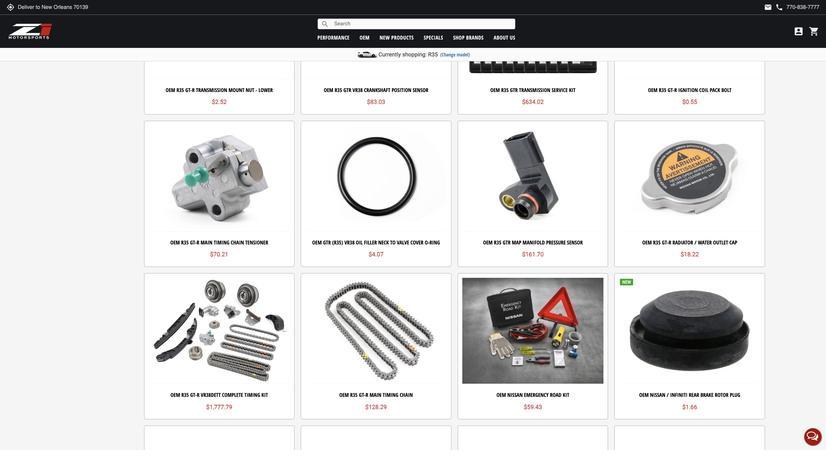 Task type: describe. For each thing, give the bounding box(es) containing it.
new
[[380, 34, 390, 41]]

timing for oem r35 gt-r main timing chain
[[383, 391, 399, 399]]

ring
[[430, 239, 440, 246]]

(change
[[441, 51, 456, 58]]

gt- for oem r35 gt-r radiator / water outlet cap
[[662, 239, 669, 246]]

filler
[[364, 239, 377, 246]]

$18.22
[[681, 251, 699, 258]]

performance link
[[318, 34, 350, 41]]

$1,777.79
[[206, 404, 232, 410]]

kit right 'road'
[[563, 391, 570, 399]]

outlet
[[714, 239, 729, 246]]

emergency
[[524, 391, 549, 399]]

z1 motorsports logo image
[[8, 23, 53, 40]]

oem r35 gt-r radiator / water outlet cap
[[643, 239, 738, 246]]

r35 for oem r35 gt-r vr38dett complete timing kit
[[181, 391, 189, 399]]

mount
[[229, 86, 245, 94]]

tensioner
[[245, 239, 268, 246]]

r35 for oem r35 gt-r transmission mount nut - lower
[[177, 86, 184, 94]]

$0.55
[[683, 98, 698, 105]]

vr38dett
[[201, 391, 221, 399]]

model)
[[457, 51, 470, 58]]

mail
[[765, 3, 773, 11]]

phone
[[776, 3, 784, 11]]

cap
[[730, 239, 738, 246]]

$634.02
[[523, 98, 544, 105]]

o-
[[425, 239, 430, 246]]

brands
[[466, 34, 484, 41]]

$59.43
[[524, 404, 542, 410]]

gtr for oem r35 gtr transmission service kit
[[510, 86, 518, 94]]

brake
[[701, 391, 714, 399]]

about
[[494, 34, 509, 41]]

Search search field
[[329, 19, 515, 29]]

gt- for oem r35 gt-r main timing chain tensioner
[[190, 239, 197, 246]]

bolt
[[722, 86, 732, 94]]

cover
[[411, 239, 424, 246]]

oem r35 gt-r vr38dett complete timing kit
[[171, 391, 268, 399]]

manifold
[[523, 239, 545, 246]]

specials
[[424, 34, 443, 41]]

new products
[[380, 34, 414, 41]]

mail link
[[765, 3, 773, 11]]

$83.03
[[367, 98, 385, 105]]

main for oem r35 gt-r main timing chain tensioner
[[201, 239, 213, 246]]

coil
[[700, 86, 709, 94]]

oem for oem link
[[360, 34, 370, 41]]

r35 for oem r35 gt-r ignition coil pack bolt
[[659, 86, 667, 94]]

kit right service
[[569, 86, 576, 94]]

(change model) link
[[441, 51, 470, 58]]

$2.52
[[212, 98, 227, 105]]

oil
[[356, 239, 363, 246]]

currently
[[379, 51, 401, 58]]

oem for oem r35 gtr transmission service kit
[[491, 86, 500, 94]]

r for oem r35 gt-r main timing chain tensioner
[[197, 239, 199, 246]]

infiniti
[[671, 391, 688, 399]]

account_box
[[794, 26, 805, 37]]

pressure
[[547, 239, 566, 246]]

oem nissan / infiniti rear brake rotor plug
[[640, 391, 741, 399]]

sensor for oem r35 gtr vr38 crankshaft position sensor
[[413, 86, 429, 94]]

plug
[[730, 391, 741, 399]]

r35 for oem r35 gtr map manifold pressure sensor
[[494, 239, 502, 246]]

r35 for oem r35 gt-r radiator / water outlet cap
[[654, 239, 661, 246]]

$128.29
[[366, 404, 387, 410]]

$1.66
[[683, 404, 698, 410]]

valve
[[397, 239, 409, 246]]

shopping_cart
[[809, 26, 820, 37]]

map
[[512, 239, 522, 246]]

complete
[[222, 391, 243, 399]]

oem for oem nissan emergency road kit
[[497, 391, 506, 399]]

0 horizontal spatial /
[[667, 391, 669, 399]]

oem link
[[360, 34, 370, 41]]

oem r35 gtr vr38 crankshaft position sensor
[[324, 86, 429, 94]]

us
[[510, 34, 516, 41]]

mail phone
[[765, 3, 784, 11]]

ignition
[[679, 86, 698, 94]]

nissan for emergency
[[508, 391, 523, 399]]

r for oem r35 gt-r ignition coil pack bolt
[[675, 86, 678, 94]]

shopping:
[[403, 51, 427, 58]]

specials link
[[424, 34, 443, 41]]

$161.70
[[523, 251, 544, 258]]

position
[[392, 86, 412, 94]]

oem for oem r35 gtr vr38 crankshaft position sensor
[[324, 86, 334, 94]]

(r35)
[[332, 239, 343, 246]]



Task type: vqa. For each thing, say whether or not it's contained in the screenshot.
customers
no



Task type: locate. For each thing, give the bounding box(es) containing it.
oem for oem r35 gtr map manifold pressure sensor
[[483, 239, 493, 246]]

radiator
[[673, 239, 694, 246]]

vr38 left crankshaft
[[353, 86, 363, 94]]

/ left infiniti
[[667, 391, 669, 399]]

0 horizontal spatial nissan
[[508, 391, 523, 399]]

1 horizontal spatial timing
[[245, 391, 260, 399]]

0 vertical spatial sensor
[[413, 86, 429, 94]]

r35 for oem r35 gtr transmission service kit
[[502, 86, 509, 94]]

timing up $128.29
[[383, 391, 399, 399]]

rear
[[689, 391, 700, 399]]

road
[[550, 391, 562, 399]]

0 vertical spatial vr38
[[353, 86, 363, 94]]

r
[[192, 86, 195, 94], [675, 86, 678, 94], [197, 239, 199, 246], [669, 239, 672, 246], [197, 391, 200, 399], [366, 391, 369, 399]]

vr38 left oil
[[345, 239, 355, 246]]

2 transmission from the left
[[519, 86, 551, 94]]

pack
[[710, 86, 721, 94]]

r for oem r35 gt-r radiator / water outlet cap
[[669, 239, 672, 246]]

r35
[[428, 51, 438, 58], [177, 86, 184, 94], [335, 86, 342, 94], [502, 86, 509, 94], [659, 86, 667, 94], [181, 239, 189, 246], [494, 239, 502, 246], [654, 239, 661, 246], [181, 391, 189, 399], [350, 391, 358, 399]]

1 vertical spatial chain
[[400, 391, 413, 399]]

1 horizontal spatial sensor
[[567, 239, 583, 246]]

new products link
[[380, 34, 414, 41]]

nissan left emergency
[[508, 391, 523, 399]]

1 horizontal spatial chain
[[400, 391, 413, 399]]

shop brands
[[453, 34, 484, 41]]

shopping_cart link
[[808, 26, 820, 37]]

2 nissan from the left
[[651, 391, 666, 399]]

2 horizontal spatial timing
[[383, 391, 399, 399]]

chain for oem r35 gt-r main timing chain tensioner
[[231, 239, 244, 246]]

vr38 for crankshaft
[[353, 86, 363, 94]]

sensor for oem r35 gtr map manifold pressure sensor
[[567, 239, 583, 246]]

oem for oem r35 gt-r radiator / water outlet cap
[[643, 239, 652, 246]]

currently shopping: r35 (change model)
[[379, 51, 470, 58]]

0 vertical spatial main
[[201, 239, 213, 246]]

rotor
[[715, 391, 729, 399]]

gt-
[[185, 86, 192, 94], [668, 86, 675, 94], [190, 239, 197, 246], [662, 239, 669, 246], [190, 391, 197, 399], [359, 391, 366, 399]]

oem for oem r35 gt-r main timing chain tensioner
[[170, 239, 180, 246]]

oem r35 gt-r main timing chain tensioner
[[170, 239, 268, 246]]

oem
[[360, 34, 370, 41], [166, 86, 175, 94], [324, 86, 334, 94], [491, 86, 500, 94], [649, 86, 658, 94], [170, 239, 180, 246], [312, 239, 322, 246], [483, 239, 493, 246], [643, 239, 652, 246], [171, 391, 180, 399], [340, 391, 349, 399], [497, 391, 506, 399], [640, 391, 649, 399]]

oem r35 gt-r transmission mount nut - lower
[[166, 86, 273, 94]]

timing right complete
[[245, 391, 260, 399]]

oem gtr (r35) vr38 oil filler neck to valve cover o-ring
[[312, 239, 440, 246]]

oem for oem gtr (r35) vr38 oil filler neck to valve cover o-ring
[[312, 239, 322, 246]]

crankshaft
[[364, 86, 391, 94]]

gtr for oem r35 gtr vr38 crankshaft position sensor
[[344, 86, 351, 94]]

lower
[[259, 86, 273, 94]]

1 vertical spatial vr38
[[345, 239, 355, 246]]

gt- for oem r35 gt-r main timing chain
[[359, 391, 366, 399]]

my_location
[[7, 3, 15, 11]]

0 vertical spatial chain
[[231, 239, 244, 246]]

0 vertical spatial /
[[695, 239, 697, 246]]

transmission up $2.52
[[196, 86, 227, 94]]

gt- for oem r35 gt-r transmission mount nut - lower
[[185, 86, 192, 94]]

nissan left infiniti
[[651, 391, 666, 399]]

timing up $70.21
[[214, 239, 230, 246]]

timing for oem r35 gt-r main timing chain tensioner
[[214, 239, 230, 246]]

r35 for oem r35 gt-r main timing chain
[[350, 391, 358, 399]]

performance
[[318, 34, 350, 41]]

$4.07
[[369, 251, 384, 258]]

gt- for oem r35 gt-r ignition coil pack bolt
[[668, 86, 675, 94]]

r for oem r35 gt-r vr38dett complete timing kit
[[197, 391, 200, 399]]

vr38 for oil
[[345, 239, 355, 246]]

chain
[[231, 239, 244, 246], [400, 391, 413, 399]]

oem r35 gt-r ignition coil pack bolt
[[649, 86, 732, 94]]

0 horizontal spatial timing
[[214, 239, 230, 246]]

r35 for oem r35 gtr vr38 crankshaft position sensor
[[335, 86, 342, 94]]

1 vertical spatial main
[[370, 391, 382, 399]]

0 horizontal spatial chain
[[231, 239, 244, 246]]

1 vertical spatial sensor
[[567, 239, 583, 246]]

oem r35 gtr transmission service kit
[[491, 86, 576, 94]]

account_box link
[[792, 26, 806, 37]]

gtr
[[344, 86, 351, 94], [510, 86, 518, 94], [323, 239, 331, 246], [503, 239, 511, 246]]

about us
[[494, 34, 516, 41]]

main up $128.29
[[370, 391, 382, 399]]

1 transmission from the left
[[196, 86, 227, 94]]

1 horizontal spatial /
[[695, 239, 697, 246]]

sensor
[[413, 86, 429, 94], [567, 239, 583, 246]]

nut
[[246, 86, 254, 94]]

/
[[695, 239, 697, 246], [667, 391, 669, 399]]

oem for oem r35 gt-r transmission mount nut - lower
[[166, 86, 175, 94]]

1 horizontal spatial nissan
[[651, 391, 666, 399]]

nissan
[[508, 391, 523, 399], [651, 391, 666, 399]]

r for oem r35 gt-r main timing chain
[[366, 391, 369, 399]]

1 nissan from the left
[[508, 391, 523, 399]]

timing
[[214, 239, 230, 246], [245, 391, 260, 399], [383, 391, 399, 399]]

main up $70.21
[[201, 239, 213, 246]]

gtr for oem r35 gtr map manifold pressure sensor
[[503, 239, 511, 246]]

search
[[321, 20, 329, 28]]

neck
[[378, 239, 389, 246]]

0 horizontal spatial transmission
[[196, 86, 227, 94]]

kit right complete
[[262, 391, 268, 399]]

chain for oem r35 gt-r main timing chain
[[400, 391, 413, 399]]

oem for oem nissan / infiniti rear brake rotor plug
[[640, 391, 649, 399]]

/ left water
[[695, 239, 697, 246]]

sensor right pressure
[[567, 239, 583, 246]]

gt- for oem r35 gt-r vr38dett complete timing kit
[[190, 391, 197, 399]]

sensor right position
[[413, 86, 429, 94]]

phone link
[[776, 3, 820, 11]]

1 vertical spatial /
[[667, 391, 669, 399]]

to
[[390, 239, 396, 246]]

vr38
[[353, 86, 363, 94], [345, 239, 355, 246]]

oem for oem r35 gt-r main timing chain
[[340, 391, 349, 399]]

products
[[392, 34, 414, 41]]

nissan for /
[[651, 391, 666, 399]]

0 horizontal spatial sensor
[[413, 86, 429, 94]]

service
[[552, 86, 568, 94]]

shop brands link
[[453, 34, 484, 41]]

oem nissan emergency road kit
[[497, 391, 570, 399]]

oem for oem r35 gt-r vr38dett complete timing kit
[[171, 391, 180, 399]]

0 horizontal spatial main
[[201, 239, 213, 246]]

water
[[698, 239, 712, 246]]

about us link
[[494, 34, 516, 41]]

shop
[[453, 34, 465, 41]]

r for oem r35 gt-r transmission mount nut - lower
[[192, 86, 195, 94]]

oem r35 gtr map manifold pressure sensor
[[483, 239, 583, 246]]

oem r35 gt-r main timing chain
[[340, 391, 413, 399]]

1 horizontal spatial transmission
[[519, 86, 551, 94]]

r35 for oem r35 gt-r main timing chain tensioner
[[181, 239, 189, 246]]

-
[[256, 86, 257, 94]]

1 horizontal spatial main
[[370, 391, 382, 399]]

oem for oem r35 gt-r ignition coil pack bolt
[[649, 86, 658, 94]]

transmission
[[196, 86, 227, 94], [519, 86, 551, 94]]

$70.21
[[210, 251, 229, 258]]

transmission up $634.02
[[519, 86, 551, 94]]

main for oem r35 gt-r main timing chain
[[370, 391, 382, 399]]



